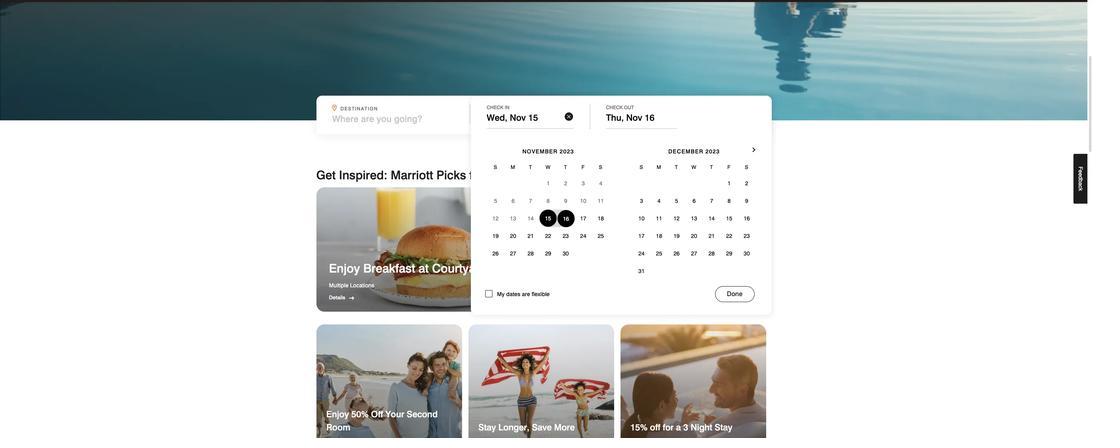 Task type: locate. For each thing, give the bounding box(es) containing it.
grid
[[487, 137, 610, 263], [633, 137, 756, 280]]

21
[[528, 233, 534, 240], [709, 233, 715, 240]]

dates
[[507, 292, 521, 298]]

select a slide to show tab list
[[316, 302, 772, 309]]

19 down sun nov 12 2023 cell
[[493, 233, 499, 240]]

31
[[639, 268, 645, 275]]

22
[[546, 233, 552, 240], [727, 233, 733, 240]]

1 vertical spatial more
[[555, 423, 575, 433]]

4
[[600, 181, 603, 187], [658, 198, 661, 205]]

13 inside "cell"
[[510, 216, 517, 222]]

s
[[494, 164, 498, 171], [599, 164, 603, 171], [640, 164, 644, 171], [745, 164, 749, 171]]

row containing 17
[[633, 228, 756, 245]]

17 down the fri nov 10 2023 cell
[[581, 216, 587, 222]]

0 vertical spatial enjoy
[[329, 262, 360, 276]]

1 horizontal spatial 9
[[746, 198, 749, 205]]

0 vertical spatial 11
[[598, 198, 604, 205]]

check inside check out thu, nov 16
[[606, 105, 623, 111]]

26 up packages
[[674, 251, 680, 257]]

1 horizontal spatial m
[[657, 164, 662, 171]]

1 horizontal spatial 2
[[746, 181, 749, 187]]

1 horizontal spatial 20
[[692, 233, 698, 240]]

f for december 2023
[[728, 164, 731, 171]]

1 vertical spatial 17
[[639, 233, 645, 240]]

&
[[650, 262, 658, 276]]

12 inside cell
[[493, 216, 499, 222]]

wed, for wed, nov 15
[[487, 113, 508, 123]]

1 5 from the left
[[494, 198, 497, 205]]

3
[[582, 181, 585, 187], [640, 198, 644, 205], [684, 423, 689, 433]]

check
[[487, 105, 504, 111], [606, 105, 623, 111]]

1 horizontal spatial 28
[[709, 251, 715, 257]]

0 horizontal spatial 20
[[510, 233, 517, 240]]

3 for the fri nov 03 2023 cell on the right
[[582, 181, 585, 187]]

row containing 15
[[487, 210, 610, 228]]

a right off
[[677, 423, 681, 433]]

row containing 19
[[487, 228, 610, 245]]

0 vertical spatial 4
[[600, 181, 603, 187]]

18 down sat nov 11 2023 cell
[[598, 216, 604, 222]]

holiday savings & packages link
[[545, 188, 766, 312]]

stay
[[479, 423, 496, 433], [715, 423, 733, 433]]

19 up packages
[[674, 233, 680, 240]]

0 horizontal spatial 2023
[[560, 149, 574, 155]]

17 up holiday savings & packages
[[639, 233, 645, 240]]

2 w from the left
[[692, 164, 697, 171]]

15
[[529, 113, 538, 123], [529, 114, 539, 124], [545, 215, 551, 222], [727, 216, 733, 222]]

w for december
[[692, 164, 697, 171]]

1 left thu nov 02 2023 cell
[[547, 181, 550, 187]]

0 horizontal spatial f
[[582, 164, 585, 171]]

1 8 from the left
[[547, 198, 550, 205]]

0 horizontal spatial 25
[[598, 233, 604, 240]]

stay longer, save more
[[479, 423, 575, 433]]

2 e from the top
[[1078, 173, 1085, 177]]

for left you
[[470, 168, 485, 183]]

1 horizontal spatial 8
[[728, 198, 731, 205]]

w
[[546, 164, 551, 171], [692, 164, 697, 171]]

0 horizontal spatial 7
[[530, 198, 533, 205]]

2 horizontal spatial f
[[1078, 167, 1085, 170]]

1 horizontal spatial 10
[[639, 216, 645, 222]]

4 t from the left
[[710, 164, 714, 171]]

16
[[645, 113, 655, 123], [585, 114, 595, 124], [744, 216, 750, 222], [563, 216, 569, 222]]

1 horizontal spatial 25
[[656, 251, 663, 257]]

2023 right december
[[706, 149, 720, 155]]

1 horizontal spatial grid
[[633, 137, 756, 280]]

2 inside cell
[[565, 181, 568, 187]]

0 vertical spatial 24
[[581, 233, 587, 240]]

off
[[371, 410, 383, 420]]

0 horizontal spatial 12
[[493, 216, 499, 222]]

20 down mon nov 13 2023 "cell"
[[510, 233, 517, 240]]

25 down sat nov 11 2023 cell
[[598, 233, 604, 240]]

t up thu nov 02 2023 cell
[[564, 164, 568, 171]]

12
[[493, 216, 499, 222], [674, 216, 680, 222]]

1 left in
[[498, 106, 501, 112]]

0 horizontal spatial 30
[[563, 251, 569, 257]]

row containing 3
[[633, 193, 756, 210]]

2023 for november 2023
[[560, 149, 574, 155]]

get inspired: marriott picks for you
[[316, 168, 509, 183]]

1 20 from the left
[[510, 233, 517, 240]]

w for november
[[546, 164, 551, 171]]

wed, inside "check in wed, nov 15"
[[487, 113, 508, 123]]

1 inside "cell"
[[547, 181, 550, 187]]

1 vertical spatial 18
[[656, 233, 663, 240]]

1 vertical spatial 10
[[639, 216, 645, 222]]

in
[[505, 105, 510, 111]]

17
[[581, 216, 587, 222], [639, 233, 645, 240]]

0 horizontal spatial w
[[546, 164, 551, 171]]

27 down mon nov 13 2023 "cell"
[[510, 251, 517, 257]]

1 s from the left
[[494, 164, 498, 171]]

18
[[598, 216, 604, 222], [656, 233, 663, 240]]

1 vertical spatial night
[[691, 423, 713, 433]]

1 horizontal spatial f
[[728, 164, 731, 171]]

0 horizontal spatial more
[[555, 423, 575, 433]]

1 horizontal spatial 2023
[[706, 149, 720, 155]]

1 2 from the left
[[565, 181, 568, 187]]

inspired:
[[339, 168, 388, 183]]

1 grid from the left
[[487, 137, 610, 263]]

room
[[326, 423, 351, 433]]

sat nov 11 2023 cell
[[592, 193, 610, 210]]

enjoy up multiple
[[329, 262, 360, 276]]

multiple locations
[[329, 283, 375, 289]]

13
[[510, 216, 517, 222], [692, 216, 698, 222]]

3 inside cell
[[582, 181, 585, 187]]

0 horizontal spatial 1
[[498, 106, 501, 112]]

25
[[598, 233, 604, 240], [656, 251, 663, 257]]

e up d
[[1078, 170, 1085, 173]]

0 horizontal spatial check
[[487, 105, 504, 111]]

0 horizontal spatial 29
[[546, 251, 552, 257]]

1 horizontal spatial w
[[692, 164, 697, 171]]

1 19 from the left
[[493, 233, 499, 240]]

10
[[581, 198, 587, 205], [639, 216, 645, 222]]

0 horizontal spatial 4
[[600, 181, 603, 187]]

f
[[582, 164, 585, 171], [728, 164, 731, 171], [1078, 167, 1085, 170]]

15 inside 1 night wed, nov 15 - thu, nov 16
[[529, 114, 539, 124]]

0 horizontal spatial thu,
[[547, 114, 564, 124]]

row
[[487, 160, 610, 175], [633, 160, 756, 175], [487, 175, 610, 193], [633, 175, 756, 193], [487, 193, 610, 210], [633, 193, 756, 210], [487, 210, 610, 228], [633, 210, 756, 228], [487, 228, 610, 245], [633, 228, 756, 245], [487, 245, 610, 263], [633, 245, 756, 263]]

2023
[[560, 149, 574, 155], [706, 149, 720, 155]]

8
[[547, 198, 550, 205], [728, 198, 731, 205]]

1 check from the left
[[487, 105, 504, 111]]

27 up packages
[[692, 251, 698, 257]]

0 horizontal spatial night
[[503, 106, 520, 112]]

26
[[493, 251, 499, 257], [674, 251, 680, 257]]

e up b
[[1078, 173, 1085, 177]]

row group
[[487, 175, 610, 263], [633, 175, 756, 280]]

0 vertical spatial 18
[[598, 216, 604, 222]]

a
[[1078, 183, 1085, 186], [677, 423, 681, 433]]

29
[[546, 251, 552, 257], [727, 251, 733, 257]]

50%
[[352, 410, 369, 420]]

1 vertical spatial 24
[[639, 251, 645, 257]]

enjoy for enjoy 50% off your second room
[[326, 410, 349, 420]]

1 t from the left
[[529, 164, 533, 171]]

14
[[528, 216, 534, 222], [709, 216, 715, 222]]

mon nov 06 2023 cell
[[505, 193, 522, 210]]

1 9 from the left
[[565, 198, 568, 205]]

7
[[530, 198, 533, 205], [711, 198, 714, 205]]

20
[[510, 233, 517, 240], [692, 233, 698, 240]]

1 12 from the left
[[493, 216, 499, 222]]

night
[[503, 106, 520, 112], [691, 423, 713, 433]]

1 14 from the left
[[528, 216, 534, 222]]

1 horizontal spatial 27
[[692, 251, 698, 257]]

0 horizontal spatial 27
[[510, 251, 517, 257]]

10 inside cell
[[581, 198, 587, 205]]

1 21 from the left
[[528, 233, 534, 240]]

19
[[493, 233, 499, 240], [674, 233, 680, 240]]

0 vertical spatial 10
[[581, 198, 587, 205]]

enjoy for enjoy breakfast at courtyard
[[329, 262, 360, 276]]

f for november 2023
[[582, 164, 585, 171]]

none search field containing wed, nov 15
[[316, 96, 772, 316]]

0 horizontal spatial 17
[[581, 216, 587, 222]]

e
[[1078, 170, 1085, 173], [1078, 173, 1085, 177]]

26 down sun nov 12 2023 cell
[[493, 251, 499, 257]]

2 horizontal spatial 1
[[728, 181, 731, 187]]

0 horizontal spatial m
[[511, 164, 516, 171]]

1 stay from the left
[[479, 423, 496, 433]]

30
[[563, 251, 569, 257], [744, 251, 750, 257]]

None search field
[[316, 96, 772, 316]]

1 vertical spatial a
[[677, 423, 681, 433]]

2 stay from the left
[[715, 423, 733, 433]]

your
[[386, 410, 405, 420]]

2023 right november
[[560, 149, 574, 155]]

t down december 2023
[[710, 164, 714, 171]]

2 row group from the left
[[633, 175, 756, 280]]

20 up packages
[[692, 233, 698, 240]]

nov for wed, nov 15 - thu, nov 16
[[511, 114, 527, 124]]

6
[[512, 198, 515, 205], [693, 198, 696, 205]]

1 horizontal spatial 3
[[640, 198, 644, 205]]

2 2 from the left
[[746, 181, 749, 187]]

28
[[528, 251, 534, 257], [709, 251, 715, 257]]

nov inside "check in wed, nov 15"
[[510, 113, 526, 123]]

0 horizontal spatial 18
[[598, 216, 604, 222]]

0 horizontal spatial 14
[[528, 216, 534, 222]]

1 horizontal spatial night
[[691, 423, 713, 433]]

destination field
[[332, 114, 465, 124]]

0 horizontal spatial 11
[[598, 198, 604, 205]]

enjoy
[[329, 262, 360, 276], [326, 410, 349, 420]]

check left out
[[606, 105, 623, 111]]

1 horizontal spatial 14
[[709, 216, 715, 222]]

1 horizontal spatial 21
[[709, 233, 715, 240]]

t down november
[[529, 164, 533, 171]]

a up the k
[[1078, 183, 1085, 186]]

thu,
[[606, 113, 624, 123], [547, 114, 564, 124]]

0 horizontal spatial 23
[[563, 233, 569, 240]]

25 up &
[[656, 251, 663, 257]]

done button
[[715, 287, 755, 303]]

fri nov 03 2023 cell
[[575, 175, 592, 193]]

2
[[565, 181, 568, 187], [746, 181, 749, 187]]

2 vertical spatial 3
[[684, 423, 689, 433]]

enjoy breakfast at courtyard
[[329, 262, 487, 276]]

0 vertical spatial 3
[[582, 181, 585, 187]]

24 up holiday savings & packages
[[639, 251, 645, 257]]

1 7 from the left
[[530, 198, 533, 205]]

9 left the fri nov 10 2023 cell
[[565, 198, 568, 205]]

for
[[470, 168, 485, 183], [663, 423, 674, 433]]

0 horizontal spatial 13
[[510, 216, 517, 222]]

1 horizontal spatial 22
[[727, 233, 733, 240]]

1 horizontal spatial 11
[[656, 216, 663, 222]]

w down december 2023
[[692, 164, 697, 171]]

f e e d b a c k button
[[1074, 154, 1088, 204]]

28 up packages
[[709, 251, 715, 257]]

1 w from the left
[[546, 164, 551, 171]]

11
[[598, 198, 604, 205], [656, 216, 663, 222]]

1 horizontal spatial 4
[[658, 198, 661, 205]]

4 inside row
[[658, 198, 661, 205]]

check in wed, nov 15
[[487, 105, 538, 123]]

1 6 from the left
[[512, 198, 515, 205]]

15% off for a 3 night stay
[[631, 423, 733, 433]]

5 inside cell
[[494, 198, 497, 205]]

nov inside check out thu, nov 16
[[627, 113, 643, 123]]

0 horizontal spatial 9
[[565, 198, 568, 205]]

enjoy inside enjoy 50% off your second room
[[326, 410, 349, 420]]

1 horizontal spatial a
[[1078, 183, 1085, 186]]

1 horizontal spatial 24
[[639, 251, 645, 257]]

2 29 from the left
[[727, 251, 733, 257]]

1 vertical spatial for
[[663, 423, 674, 433]]

1 29 from the left
[[546, 251, 552, 257]]

2 m from the left
[[657, 164, 662, 171]]

done
[[727, 291, 743, 298]]

f e e d b a c k
[[1078, 167, 1085, 192]]

more
[[749, 174, 761, 180], [555, 423, 575, 433]]

0 horizontal spatial 5
[[494, 198, 497, 205]]

check left in
[[487, 105, 504, 111]]

2 19 from the left
[[674, 233, 680, 240]]

1 horizontal spatial 23
[[744, 233, 750, 240]]

1 left more link
[[728, 181, 731, 187]]

1 horizontal spatial 19
[[674, 233, 680, 240]]

region
[[316, 188, 772, 312]]

9 down more link
[[746, 198, 749, 205]]

region containing enjoy breakfast at courtyard
[[316, 188, 772, 312]]

w down november 2023
[[546, 164, 551, 171]]

2 13 from the left
[[692, 216, 698, 222]]

1 horizontal spatial 29
[[727, 251, 733, 257]]

1 horizontal spatial more
[[749, 174, 761, 180]]

2 8 from the left
[[728, 198, 731, 205]]

t down december
[[675, 164, 679, 171]]

0 vertical spatial a
[[1078, 183, 1085, 186]]

holiday savings & packages
[[558, 262, 715, 276]]

0 horizontal spatial 26
[[493, 251, 499, 257]]

sun nov 05 2023 cell
[[487, 193, 505, 210]]

sat nov 04 2023 cell
[[592, 175, 610, 193]]

for right off
[[663, 423, 674, 433]]

0 horizontal spatial 24
[[581, 233, 587, 240]]

24
[[581, 233, 587, 240], [639, 251, 645, 257]]

9
[[565, 198, 568, 205], [746, 198, 749, 205]]

2 grid from the left
[[633, 137, 756, 280]]

1 horizontal spatial 7
[[711, 198, 714, 205]]

1 horizontal spatial 13
[[692, 216, 698, 222]]

t
[[529, 164, 533, 171], [564, 164, 568, 171], [675, 164, 679, 171], [710, 164, 714, 171]]

1 vertical spatial enjoy
[[326, 410, 349, 420]]

18 up &
[[656, 233, 663, 240]]

2 check from the left
[[606, 105, 623, 111]]

2 2023 from the left
[[706, 149, 720, 155]]

24 up holiday
[[581, 233, 587, 240]]

stay longer, save more link
[[469, 325, 614, 439]]

enjoy 50% off your second room link
[[316, 325, 462, 439]]

night inside 15% off for a 3 night stay link
[[691, 423, 713, 433]]

0 horizontal spatial 19
[[493, 233, 499, 240]]

0 horizontal spatial 21
[[528, 233, 534, 240]]

0 horizontal spatial 22
[[546, 233, 552, 240]]

2 t from the left
[[564, 164, 568, 171]]

row containing 5
[[487, 193, 610, 210]]

2023 for december 2023
[[706, 149, 720, 155]]

wed, inside 1 night wed, nov 15 - thu, nov 16
[[487, 114, 508, 124]]

1 row group from the left
[[487, 175, 610, 263]]

3 inside row
[[640, 198, 644, 205]]

stay inside 15% off for a 3 night stay link
[[715, 423, 733, 433]]

0 vertical spatial 25
[[598, 233, 604, 240]]

mon nov 13 2023 cell
[[505, 210, 522, 228]]

m
[[511, 164, 516, 171], [657, 164, 662, 171]]

1 horizontal spatial 26
[[674, 251, 680, 257]]

m for november 2023
[[511, 164, 516, 171]]

enjoy up 'room' in the bottom of the page
[[326, 410, 349, 420]]

wed,
[[487, 113, 508, 123], [487, 114, 508, 124]]

0 horizontal spatial 28
[[528, 251, 534, 257]]

check inside "check in wed, nov 15"
[[487, 105, 504, 111]]

5
[[494, 198, 497, 205], [676, 198, 679, 205]]

1 22 from the left
[[546, 233, 552, 240]]

1 m from the left
[[511, 164, 516, 171]]

0 horizontal spatial 8
[[547, 198, 550, 205]]

1 horizontal spatial check
[[606, 105, 623, 111]]

tue nov 14 2023 cell
[[522, 210, 540, 228]]

28 down tue nov 14 2023 cell
[[528, 251, 534, 257]]

1 horizontal spatial 6
[[693, 198, 696, 205]]

0 horizontal spatial grid
[[487, 137, 610, 263]]

2 30 from the left
[[744, 251, 750, 257]]

1 vertical spatial 3
[[640, 198, 644, 205]]

1 horizontal spatial 1
[[547, 181, 550, 187]]

0 horizontal spatial 10
[[581, 198, 587, 205]]

1 horizontal spatial thu,
[[606, 113, 624, 123]]

0 horizontal spatial 6
[[512, 198, 515, 205]]

grid containing november 2023
[[487, 137, 610, 263]]

1 28 from the left
[[528, 251, 534, 257]]

b
[[1078, 180, 1085, 183]]

1 2023 from the left
[[560, 149, 574, 155]]

1 13 from the left
[[510, 216, 517, 222]]

wed nov 01 2023 cell
[[540, 175, 557, 193]]

1 horizontal spatial 12
[[674, 216, 680, 222]]



Task type: describe. For each thing, give the bounding box(es) containing it.
sun nov 12 2023 cell
[[487, 210, 505, 228]]

2 6 from the left
[[693, 198, 696, 205]]

check for wed, nov 15
[[487, 105, 504, 111]]

picks
[[437, 168, 466, 183]]

16 inside check out thu, nov 16
[[645, 113, 655, 123]]

november 2023
[[523, 149, 574, 155]]

locations
[[350, 283, 375, 289]]

multiple
[[329, 283, 349, 289]]

off
[[651, 423, 661, 433]]

row containing 26
[[487, 245, 610, 263]]

check out thu, nov 16
[[606, 105, 655, 123]]

marriott
[[391, 168, 433, 183]]

wed nov 08 2023 cell
[[540, 193, 557, 210]]

2 22 from the left
[[727, 233, 733, 240]]

save
[[532, 423, 552, 433]]

november
[[523, 149, 558, 155]]

11 inside cell
[[598, 198, 604, 205]]

2 28 from the left
[[709, 251, 715, 257]]

destination
[[341, 106, 378, 112]]

15 inside "check in wed, nov 15"
[[529, 113, 538, 123]]

k
[[1078, 189, 1085, 192]]

-
[[541, 114, 544, 124]]

0 horizontal spatial a
[[677, 423, 681, 433]]

flexible
[[532, 292, 550, 298]]

1 night wed, nov 15 - thu, nov 16
[[487, 106, 595, 124]]

thu, inside 1 night wed, nov 15 - thu, nov 16
[[547, 114, 564, 124]]

1 horizontal spatial 18
[[656, 233, 663, 240]]

14 inside cell
[[528, 216, 534, 222]]

4 s from the left
[[745, 164, 749, 171]]

more link
[[749, 174, 761, 181]]

0 vertical spatial for
[[470, 168, 485, 183]]

8 inside cell
[[547, 198, 550, 205]]

breakfast
[[364, 262, 416, 276]]

at
[[419, 262, 429, 276]]

longer,
[[499, 423, 530, 433]]

enjoy 50% off your second room
[[326, 410, 438, 433]]

packages
[[662, 262, 715, 276]]

row containing 24
[[633, 245, 756, 263]]

row group for november
[[487, 175, 610, 263]]

tue nov 07 2023 cell
[[522, 193, 540, 210]]

courtyard
[[432, 262, 487, 276]]

thu, inside check out thu, nov 16
[[606, 113, 624, 123]]

second
[[407, 410, 438, 420]]

1 30 from the left
[[563, 251, 569, 257]]

f inside button
[[1078, 167, 1085, 170]]

get
[[316, 168, 336, 183]]

2 9 from the left
[[746, 198, 749, 205]]

you
[[488, 168, 509, 183]]

15%
[[631, 423, 648, 433]]

16 inside 1 night wed, nov 15 - thu, nov 16
[[585, 114, 595, 124]]

3 for row containing 3
[[640, 198, 644, 205]]

d
[[1078, 177, 1085, 180]]

2 5 from the left
[[676, 198, 679, 205]]

0 vertical spatial 17
[[581, 216, 587, 222]]

m for december 2023
[[657, 164, 662, 171]]

december 2023
[[669, 149, 720, 155]]

3 s from the left
[[640, 164, 644, 171]]

2 21 from the left
[[709, 233, 715, 240]]

check for thu, nov 16
[[606, 105, 623, 111]]

thu nov 09 2023 cell
[[557, 193, 575, 210]]

6 inside cell
[[512, 198, 515, 205]]

wed, for wed, nov 15 - thu, nov 16
[[487, 114, 508, 124]]

2 s from the left
[[599, 164, 603, 171]]

15% off for a 3 night stay link
[[621, 325, 767, 439]]

4 inside cell
[[600, 181, 603, 187]]

grid containing december 2023
[[633, 137, 756, 280]]

fri nov 10 2023 cell
[[575, 193, 592, 210]]

2 14 from the left
[[709, 216, 715, 222]]

nov for wed, nov 15
[[510, 113, 526, 123]]

c
[[1078, 186, 1085, 189]]

1 23 from the left
[[563, 233, 569, 240]]

0 vertical spatial more
[[749, 174, 761, 180]]

december
[[669, 149, 704, 155]]

1 vertical spatial 11
[[656, 216, 663, 222]]

my dates are flexible
[[497, 292, 550, 298]]

2 20 from the left
[[692, 233, 698, 240]]

night inside 1 night wed, nov 15 - thu, nov 16
[[503, 106, 520, 112]]

a inside button
[[1078, 183, 1085, 186]]

1 inside 1 night wed, nov 15 - thu, nov 16
[[498, 106, 501, 112]]

1 horizontal spatial for
[[663, 423, 674, 433]]

row group for december
[[633, 175, 756, 280]]

Destination text field
[[332, 114, 455, 124]]

1 27 from the left
[[510, 251, 517, 257]]

3 t from the left
[[675, 164, 679, 171]]

details
[[329, 295, 346, 301]]

2 26 from the left
[[674, 251, 680, 257]]

savings
[[603, 262, 647, 276]]

1 26 from the left
[[493, 251, 499, 257]]

details link
[[329, 295, 346, 301]]

1 vertical spatial 25
[[656, 251, 663, 257]]

9 inside "cell"
[[565, 198, 568, 205]]

2 12 from the left
[[674, 216, 680, 222]]

holiday
[[558, 262, 600, 276]]

1 horizontal spatial 17
[[639, 233, 645, 240]]

stay inside stay longer, save more link
[[479, 423, 496, 433]]

2 horizontal spatial 3
[[684, 423, 689, 433]]

2 7 from the left
[[711, 198, 714, 205]]

my
[[497, 292, 505, 298]]

7 inside tue nov 07 2023 cell
[[530, 198, 533, 205]]

nov for thu, nov 16
[[627, 113, 643, 123]]

2 23 from the left
[[744, 233, 750, 240]]

2 27 from the left
[[692, 251, 698, 257]]

1 e from the top
[[1078, 170, 1085, 173]]

out
[[625, 105, 634, 111]]

row containing 10
[[633, 210, 756, 228]]

are
[[522, 292, 530, 298]]

thu nov 02 2023 cell
[[557, 175, 575, 193]]



Task type: vqa. For each thing, say whether or not it's contained in the screenshot.


